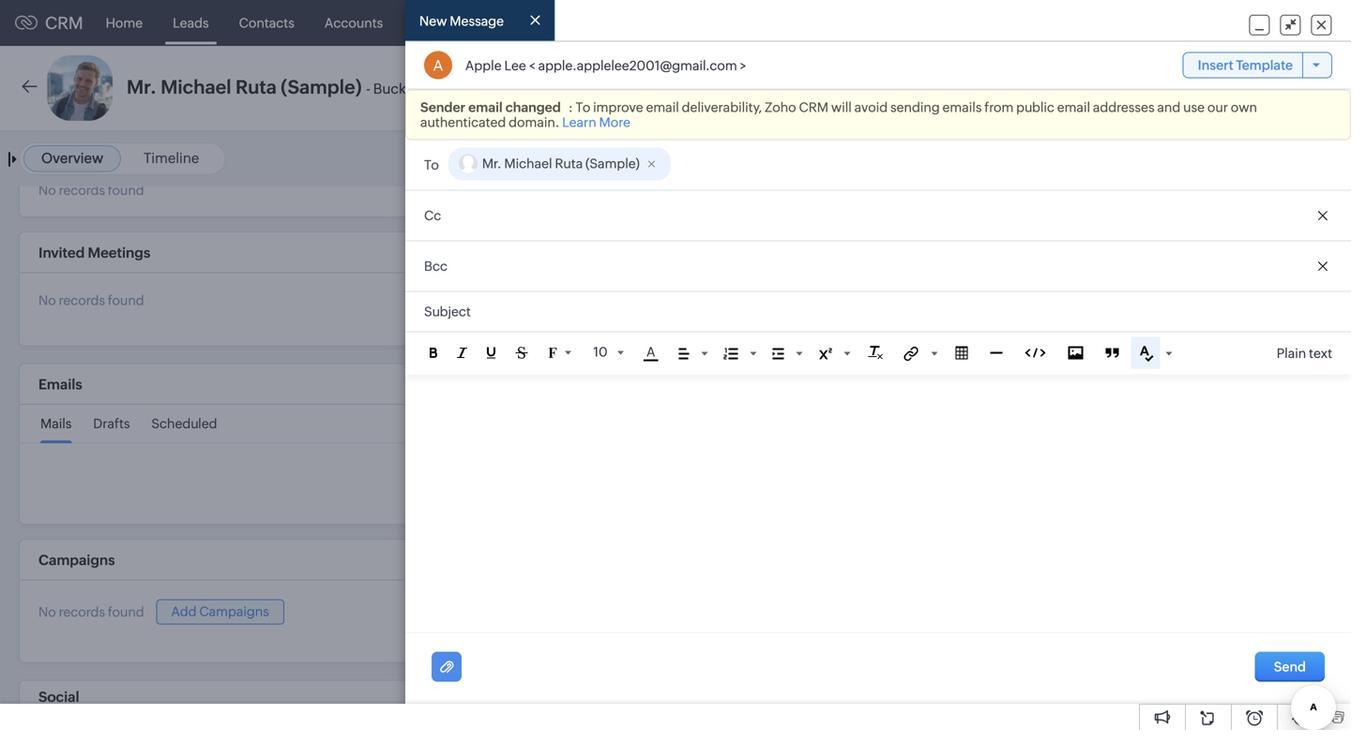 Task type: locate. For each thing, give the bounding box(es) containing it.
no up the social
[[38, 605, 56, 620]]

1 no from the top
[[38, 183, 56, 198]]

ruta
[[235, 76, 277, 98], [555, 156, 583, 171]]

0 horizontal spatial ruta
[[235, 76, 277, 98]]

a
[[646, 345, 655, 360]]

own
[[1231, 100, 1257, 115]]

0 vertical spatial send
[[1012, 81, 1044, 96]]

0 vertical spatial meetings
[[540, 15, 596, 30]]

records up the social
[[59, 605, 105, 620]]

0 vertical spatial crm
[[45, 13, 83, 33]]

to improve email deliverability, zoho crm will avoid sending emails from public email addresses and use our own authenticated domain.
[[420, 100, 1257, 130]]

1 vertical spatial records
[[59, 293, 105, 308]]

found left add
[[108, 605, 144, 620]]

1 horizontal spatial mr.
[[482, 156, 501, 171]]

meetings right tasks link
[[540, 15, 596, 30]]

found down invited meetings
[[108, 293, 144, 308]]

send inside button
[[1274, 660, 1306, 675]]

2 vertical spatial no records found
[[38, 605, 144, 620]]

0 vertical spatial michael
[[161, 76, 231, 98]]

2 email from the left
[[646, 100, 679, 115]]

to left more
[[576, 100, 590, 115]]

0 horizontal spatial crm
[[45, 13, 83, 33]]

no records found up the social
[[38, 605, 144, 620]]

mr. down "authenticated"
[[482, 156, 501, 171]]

crm left home
[[45, 13, 83, 33]]

-
[[366, 81, 370, 97]]

insert
[[1198, 58, 1233, 73]]

1 horizontal spatial meetings
[[540, 15, 596, 30]]

0 vertical spatial to
[[576, 100, 590, 115]]

email down plain
[[1264, 378, 1298, 393]]

3 no from the top
[[38, 605, 56, 620]]

no
[[38, 183, 56, 198], [38, 293, 56, 308], [38, 605, 56, 620]]

1 horizontal spatial crm
[[799, 100, 828, 115]]

1 vertical spatial to
[[424, 157, 439, 172]]

profile image
[[1267, 8, 1297, 38]]

convert button
[[1107, 73, 1196, 103]]

send inside button
[[1012, 81, 1044, 96]]

message
[[450, 13, 504, 28]]

cc
[[424, 208, 441, 223]]

0 horizontal spatial to
[[424, 157, 439, 172]]

new message
[[419, 13, 504, 28]]

3 email from the left
[[1057, 100, 1090, 115]]

0 horizontal spatial (sample)
[[281, 76, 362, 98]]

tasks
[[477, 15, 510, 30]]

compose
[[1202, 378, 1261, 393]]

1 vertical spatial ruta
[[555, 156, 583, 171]]

0 horizontal spatial send
[[1012, 81, 1044, 96]]

1 horizontal spatial send
[[1274, 660, 1306, 675]]

10
[[593, 345, 608, 360]]

mr. down home link
[[127, 76, 156, 98]]

michael
[[161, 76, 231, 98], [504, 156, 552, 171]]

1 horizontal spatial michael
[[504, 156, 552, 171]]

0 vertical spatial ruta
[[235, 76, 277, 98]]

found down timeline
[[108, 183, 144, 198]]

0 vertical spatial found
[[108, 183, 144, 198]]

mr. for mr. michael ruta (sample) - buckley miller & wright
[[127, 76, 156, 98]]

2 horizontal spatial email
[[1057, 100, 1090, 115]]

plain
[[1277, 346, 1306, 361]]

add campaigns
[[171, 605, 269, 620]]

no down "overview" link
[[38, 183, 56, 198]]

emails
[[942, 100, 982, 115]]

meetings
[[540, 15, 596, 30], [88, 245, 150, 261]]

1 found from the top
[[108, 183, 144, 198]]

search element
[[1102, 0, 1141, 46]]

1 vertical spatial no records found
[[38, 293, 144, 308]]

michael for mr. michael ruta (sample) - buckley miller & wright
[[161, 76, 231, 98]]

edit
[[1223, 81, 1247, 96]]

add
[[171, 605, 197, 620]]

crm inside to improve email deliverability, zoho crm will avoid sending emails from public email addresses and use our own authenticated domain.
[[799, 100, 828, 115]]

1 horizontal spatial email
[[646, 100, 679, 115]]

0 vertical spatial no records found
[[38, 183, 144, 198]]

0 horizontal spatial email
[[468, 100, 503, 115]]

1 vertical spatial no
[[38, 293, 56, 308]]

0 vertical spatial records
[[59, 183, 105, 198]]

deals
[[413, 15, 446, 30]]

and
[[1157, 100, 1180, 115]]

no records found
[[38, 183, 144, 198], [38, 293, 144, 308], [38, 605, 144, 620]]

improve
[[593, 100, 643, 115]]

0 vertical spatial mr.
[[127, 76, 156, 98]]

1 vertical spatial found
[[108, 293, 144, 308]]

ruta down contacts link
[[235, 76, 277, 98]]

no records found down invited meetings
[[38, 293, 144, 308]]

michael for mr. michael ruta (sample)
[[504, 156, 552, 171]]

(sample) down more
[[585, 156, 640, 171]]

1 vertical spatial crm
[[799, 100, 828, 115]]

0 horizontal spatial mr.
[[127, 76, 156, 98]]

meetings right invited
[[88, 245, 150, 261]]

domain.
[[509, 115, 559, 130]]

template
[[1236, 58, 1293, 73]]

changed
[[505, 100, 561, 115]]

alignment image
[[679, 349, 689, 360]]

email inside button
[[1046, 81, 1080, 96]]

1 horizontal spatial (sample)
[[585, 156, 640, 171]]

invited meetings
[[38, 245, 150, 261]]

0 vertical spatial no
[[38, 183, 56, 198]]

2 vertical spatial found
[[108, 605, 144, 620]]

indent image
[[773, 349, 784, 360]]

campaigns
[[38, 552, 115, 569], [199, 605, 269, 620]]

deliverability,
[[682, 100, 762, 115]]

2 no from the top
[[38, 293, 56, 308]]

0 horizontal spatial michael
[[161, 76, 231, 98]]

to for to
[[424, 157, 439, 172]]

mails
[[40, 417, 72, 432]]

addresses
[[1093, 100, 1155, 115]]

mr.
[[127, 76, 156, 98], [482, 156, 501, 171]]

wright
[[480, 81, 524, 97]]

home link
[[91, 0, 158, 46]]

learn
[[562, 115, 596, 130]]

crm left will
[[799, 100, 828, 115]]

email for compose email
[[1264, 378, 1298, 393]]

email
[[468, 100, 503, 115], [646, 100, 679, 115], [1057, 100, 1090, 115]]

records down invited meetings
[[59, 293, 105, 308]]

1 horizontal spatial campaigns
[[199, 605, 269, 620]]

0 vertical spatial (sample)
[[281, 76, 362, 98]]

mr. michael ruta (sample) - buckley miller & wright
[[127, 76, 524, 98]]

records down "overview" link
[[59, 183, 105, 198]]

overview link
[[41, 150, 103, 167]]

crm link
[[15, 13, 83, 33]]

1 vertical spatial campaigns
[[199, 605, 269, 620]]

social
[[38, 690, 79, 706]]

email down the &
[[468, 100, 503, 115]]

michael down leads in the left of the page
[[161, 76, 231, 98]]

to
[[576, 100, 590, 115], [424, 157, 439, 172]]

1 email from the left
[[468, 100, 503, 115]]

public
[[1016, 100, 1054, 115]]

found
[[108, 183, 144, 198], [108, 293, 144, 308], [108, 605, 144, 620]]

will
[[831, 100, 852, 115]]

2 vertical spatial no
[[38, 605, 56, 620]]

email right improve at the left top of the page
[[646, 100, 679, 115]]

0 horizontal spatial meetings
[[88, 245, 150, 261]]

0 horizontal spatial email
[[1046, 81, 1080, 96]]

accounts
[[324, 15, 383, 30]]

crm
[[45, 13, 83, 33], [799, 100, 828, 115]]

2 vertical spatial records
[[59, 605, 105, 620]]

invited
[[38, 245, 85, 261]]

home
[[106, 15, 143, 30]]

insert template button
[[1183, 52, 1332, 78]]

3 records from the top
[[59, 605, 105, 620]]

1 vertical spatial (sample)
[[585, 156, 640, 171]]

1 vertical spatial send
[[1274, 660, 1306, 675]]

&
[[467, 81, 477, 97]]

1 horizontal spatial email
[[1264, 378, 1298, 393]]

to up cc
[[424, 157, 439, 172]]

from
[[984, 100, 1014, 115]]

ruta down the learn
[[555, 156, 583, 171]]

records
[[59, 183, 105, 198], [59, 293, 105, 308], [59, 605, 105, 620]]

no down invited
[[38, 293, 56, 308]]

1 vertical spatial michael
[[504, 156, 552, 171]]

2 records from the top
[[59, 293, 105, 308]]

(sample)
[[281, 76, 362, 98], [585, 156, 640, 171]]

3 found from the top
[[108, 605, 144, 620]]

email
[[1046, 81, 1080, 96], [1264, 378, 1298, 393]]

0 vertical spatial email
[[1046, 81, 1080, 96]]

email down the send email
[[1057, 100, 1090, 115]]

1 vertical spatial meetings
[[88, 245, 150, 261]]

email up public at the top of the page
[[1046, 81, 1080, 96]]

more
[[599, 115, 630, 130]]

avoid
[[854, 100, 888, 115]]

0 horizontal spatial campaigns
[[38, 552, 115, 569]]

1 horizontal spatial to
[[576, 100, 590, 115]]

ruta for mr. michael ruta (sample)
[[555, 156, 583, 171]]

(sample) left the - at the top
[[281, 76, 362, 98]]

1 horizontal spatial ruta
[[555, 156, 583, 171]]

to inside to improve email deliverability, zoho crm will avoid sending emails from public email addresses and use our own authenticated domain.
[[576, 100, 590, 115]]

michael down 'domain.' at the top of the page
[[504, 156, 552, 171]]

no records found down overview
[[38, 183, 144, 198]]

1 vertical spatial mr.
[[482, 156, 501, 171]]

new
[[419, 13, 447, 28]]

calendar image
[[1152, 15, 1168, 30]]

send
[[1012, 81, 1044, 96], [1274, 660, 1306, 675]]

1 vertical spatial email
[[1264, 378, 1298, 393]]



Task type: describe. For each thing, give the bounding box(es) containing it.
timeline link
[[144, 150, 199, 167]]

contacts link
[[224, 0, 309, 46]]

our
[[1207, 100, 1228, 115]]

1 no records found from the top
[[38, 183, 144, 198]]

miller
[[428, 81, 464, 97]]

0 vertical spatial campaigns
[[38, 552, 115, 569]]

authenticated
[[420, 115, 506, 130]]

meetings link
[[525, 0, 611, 46]]

send button
[[1255, 652, 1325, 682]]

emails
[[38, 377, 82, 393]]

1 records from the top
[[59, 183, 105, 198]]

search image
[[1114, 15, 1130, 31]]

timeline
[[144, 150, 199, 167]]

zoho
[[765, 100, 796, 115]]

script image
[[819, 349, 832, 360]]

send email
[[1012, 81, 1080, 96]]

drafts
[[93, 417, 130, 432]]

overview
[[41, 150, 103, 167]]

mr. michael ruta (sample)
[[482, 156, 640, 171]]

scheduled
[[151, 417, 217, 432]]

2 found from the top
[[108, 293, 144, 308]]

a link
[[644, 345, 658, 362]]

sender
[[420, 100, 465, 115]]

bcc
[[424, 259, 447, 274]]

text
[[1309, 346, 1332, 361]]

to for to improve email deliverability, zoho crm will avoid sending emails from public email addresses and use our own authenticated domain.
[[576, 100, 590, 115]]

accounts link
[[309, 0, 398, 46]]

profile element
[[1255, 0, 1308, 46]]

create menu element
[[1056, 0, 1102, 46]]

(sample) for mr. michael ruta (sample) - buckley miller & wright
[[281, 76, 362, 98]]

create menu image
[[1068, 12, 1091, 34]]

insert template
[[1198, 58, 1293, 73]]

links image
[[904, 347, 919, 362]]

mr. for mr. michael ruta (sample)
[[482, 156, 501, 171]]

list image
[[724, 349, 738, 360]]

:
[[568, 100, 576, 115]]

email for send email
[[1046, 81, 1080, 96]]

learn more
[[562, 115, 630, 130]]

convert
[[1126, 81, 1176, 96]]

use
[[1183, 100, 1205, 115]]

10 link
[[591, 342, 624, 362]]

send email button
[[993, 73, 1099, 103]]

sender email changed
[[420, 100, 561, 115]]

send for send
[[1274, 660, 1306, 675]]

ruta for mr. michael ruta (sample) - buckley miller & wright
[[235, 76, 277, 98]]

edit button
[[1204, 73, 1267, 103]]

sending
[[890, 100, 940, 115]]

tasks link
[[461, 0, 525, 46]]

send for send email
[[1012, 81, 1044, 96]]

buckley
[[373, 81, 425, 97]]

contacts
[[239, 15, 294, 30]]

leads link
[[158, 0, 224, 46]]

Subject text field
[[405, 292, 1351, 331]]

2 no records found from the top
[[38, 293, 144, 308]]

plain text
[[1277, 346, 1332, 361]]

compose email
[[1202, 378, 1298, 393]]

spell check image
[[1140, 346, 1154, 362]]

deals link
[[398, 0, 461, 46]]

learn more link
[[562, 115, 630, 130]]

3 no records found from the top
[[38, 605, 144, 620]]

leads
[[173, 15, 209, 30]]

(sample) for mr. michael ruta (sample)
[[585, 156, 640, 171]]

add campaigns link
[[156, 600, 284, 625]]



Task type: vqa. For each thing, say whether or not it's contained in the screenshot.
Accounts
yes



